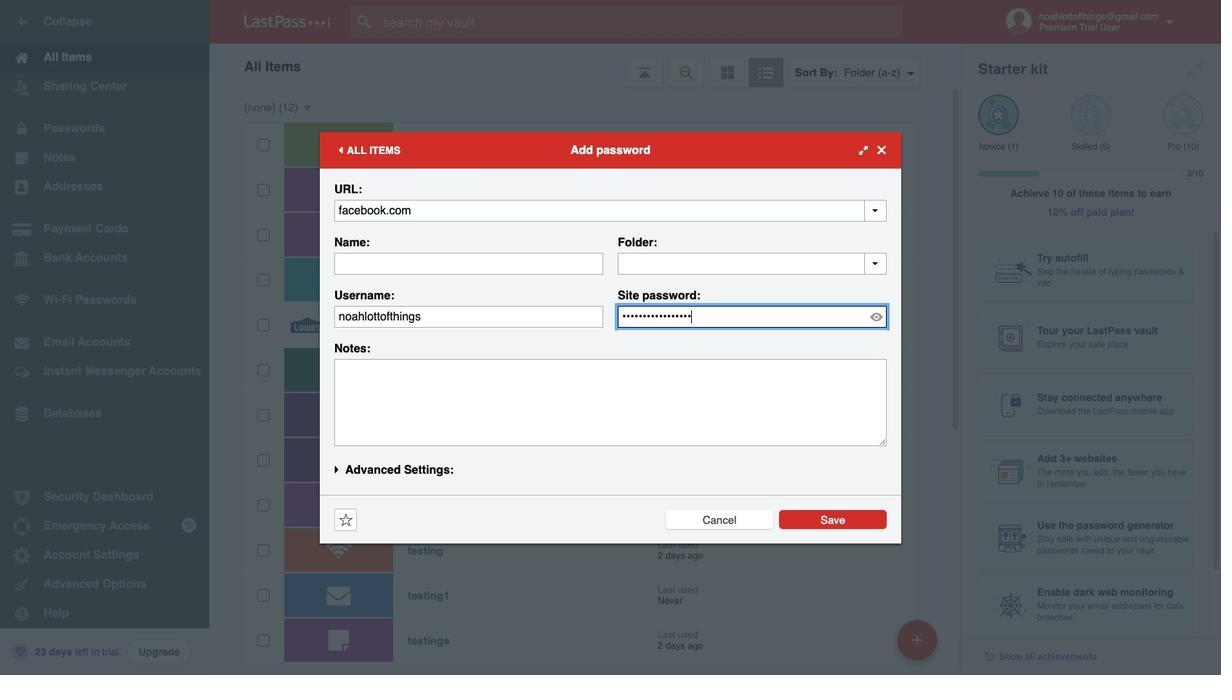 Task type: vqa. For each thing, say whether or not it's contained in the screenshot.
'caret right' icon
no



Task type: locate. For each thing, give the bounding box(es) containing it.
None text field
[[334, 200, 887, 221], [334, 306, 603, 328], [334, 200, 887, 221], [334, 306, 603, 328]]

dialog
[[320, 132, 902, 544]]

search my vault text field
[[350, 6, 931, 38]]

None text field
[[334, 253, 603, 274], [618, 253, 887, 274], [334, 359, 887, 446], [334, 253, 603, 274], [618, 253, 887, 274], [334, 359, 887, 446]]

new item image
[[913, 635, 923, 645]]

None password field
[[618, 306, 887, 328]]

Search search field
[[350, 6, 931, 38]]



Task type: describe. For each thing, give the bounding box(es) containing it.
main navigation navigation
[[0, 0, 209, 675]]

lastpass image
[[244, 15, 330, 28]]

new item navigation
[[892, 616, 947, 675]]

vault options navigation
[[209, 44, 961, 87]]



